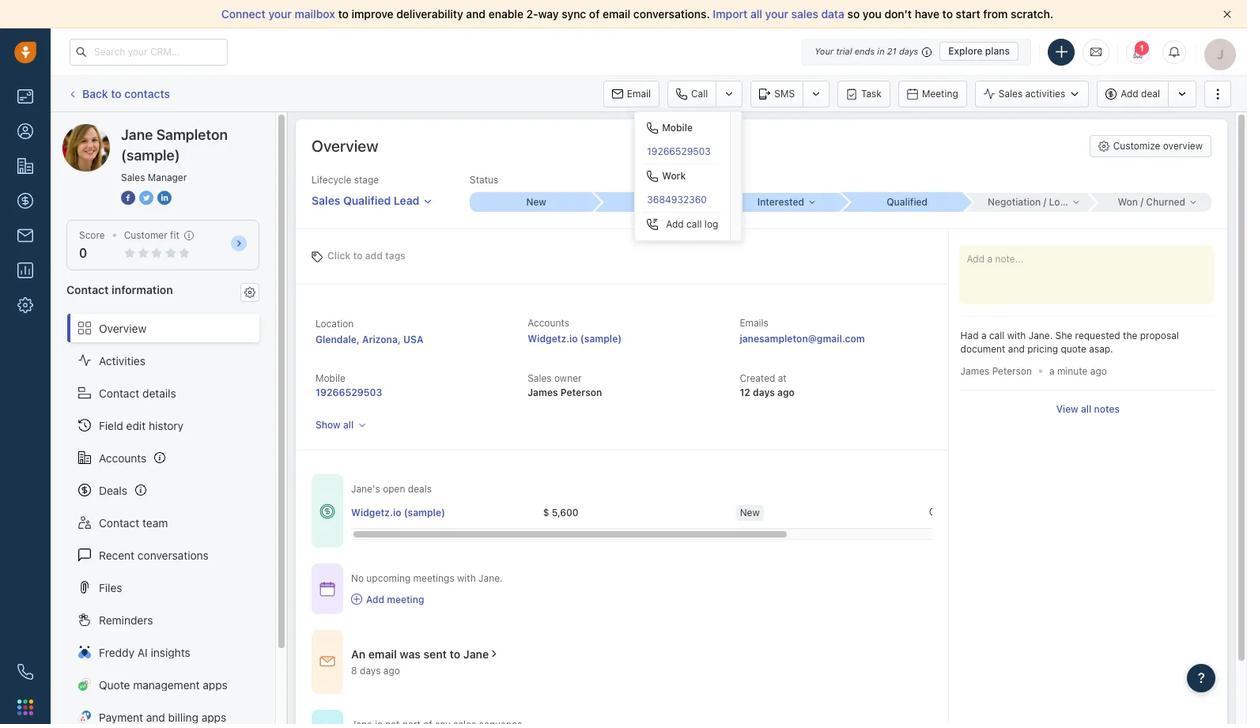 Task type: locate. For each thing, give the bounding box(es) containing it.
overview up lifecycle stage
[[312, 137, 379, 155]]

0 vertical spatial accounts
[[528, 317, 570, 329]]

close image
[[1224, 10, 1232, 18]]

contacts
[[124, 87, 170, 100]]

0 vertical spatial in
[[878, 46, 885, 56]]

in left 21
[[878, 46, 885, 56]]

1 vertical spatial overview
[[99, 322, 147, 335]]

payment
[[99, 711, 143, 724]]

(sample) down jane sampleton (sample)
[[121, 147, 180, 164]]

explore plans link
[[940, 42, 1019, 61]]

contact up recent
[[99, 516, 139, 530]]

a minute ago
[[1050, 366, 1108, 378]]

you
[[863, 7, 882, 21]]

widgetz.io up the 'owner'
[[528, 333, 578, 345]]

0 vertical spatial ago
[[1091, 366, 1108, 378]]

1 horizontal spatial overview
[[312, 137, 379, 155]]

widgetz.io (sample) link down "open"
[[351, 506, 445, 520]]

1 vertical spatial all
[[1082, 404, 1092, 416]]

had a call with jane. she requested the proposal document and pricing quote asap.
[[961, 330, 1180, 355]]

1 horizontal spatial ago
[[778, 387, 795, 399]]

1 vertical spatial mobile
[[316, 373, 346, 385]]

in inside row
[[962, 506, 970, 518]]

a up document
[[982, 330, 987, 342]]

information
[[112, 283, 173, 297]]

your left mailbox
[[269, 7, 292, 21]]

1 horizontal spatial jane
[[121, 127, 153, 143]]

overview up "activities"
[[99, 322, 147, 335]]

overview
[[1164, 140, 1204, 152]]

(sample)
[[179, 123, 224, 137], [121, 147, 180, 164], [581, 333, 622, 345], [404, 507, 445, 519]]

1 your from the left
[[269, 7, 292, 21]]

jane for jane sampleton (sample) sales manager
[[121, 127, 153, 143]]

$
[[543, 507, 549, 519]]

days
[[900, 46, 919, 56], [753, 387, 775, 399], [982, 506, 1002, 518], [360, 665, 381, 677]]

widgetz.io inside 'accounts widgetz.io (sample)'
[[528, 333, 578, 345]]

she
[[1056, 330, 1073, 342]]

at
[[778, 373, 787, 385]]

data
[[822, 7, 845, 21]]

lifecycle
[[312, 174, 352, 186]]

an email was sent to jane
[[351, 648, 489, 661]]

2 / from the left
[[1141, 196, 1144, 208]]

with right meetings
[[457, 573, 476, 585]]

quote
[[99, 679, 130, 692]]

contact
[[66, 283, 109, 297], [99, 387, 139, 400], [99, 516, 139, 530]]

(sample) up the 'owner'
[[581, 333, 622, 345]]

and left pricing
[[1009, 344, 1025, 355]]

19266529503 link up the show all
[[316, 387, 382, 399]]

accounts up deals
[[99, 451, 147, 465]]

sales inside the jane sampleton (sample) sales manager
[[121, 172, 145, 184]]

(sample) down "deals"
[[404, 507, 445, 519]]

widgetz.io (sample) link up the 'owner'
[[528, 333, 622, 345]]

contact information
[[66, 283, 173, 297]]

1 horizontal spatial call
[[990, 330, 1005, 342]]

accounts widgetz.io (sample)
[[528, 317, 622, 345]]

0 vertical spatial jane.
[[1029, 330, 1053, 342]]

jane. inside the had a call with jane. she requested the proposal document and pricing quote asap.
[[1029, 330, 1053, 342]]

call left log
[[687, 218, 702, 230]]

accounts inside 'accounts widgetz.io (sample)'
[[528, 317, 570, 329]]

1 vertical spatial call
[[990, 330, 1005, 342]]

1 horizontal spatial widgetz.io (sample) link
[[528, 333, 622, 345]]

0 horizontal spatial mobile
[[316, 373, 346, 385]]

contact for contact details
[[99, 387, 139, 400]]

0 vertical spatial email
[[603, 7, 631, 21]]

linkedin circled image
[[157, 190, 172, 207]]

1 horizontal spatial accounts
[[528, 317, 570, 329]]

sampleton inside the jane sampleton (sample) sales manager
[[156, 127, 228, 143]]

email
[[627, 87, 651, 99]]

1 horizontal spatial new
[[740, 507, 760, 519]]

sampleton for jane sampleton (sample) sales manager
[[156, 127, 228, 143]]

mobile down call button
[[662, 122, 693, 134]]

jane. up pricing
[[1029, 330, 1053, 342]]

no
[[351, 573, 364, 585]]

jane inside the jane sampleton (sample) sales manager
[[121, 127, 153, 143]]

sales up facebook circled image
[[121, 172, 145, 184]]

call up document
[[990, 330, 1005, 342]]

james down the 'owner'
[[528, 387, 558, 399]]

call
[[692, 87, 708, 99]]

with for meetings
[[457, 573, 476, 585]]

1 vertical spatial james
[[528, 387, 558, 399]]

minute
[[1058, 366, 1088, 378]]

jane sampleton (sample) sales manager
[[121, 127, 228, 184]]

import
[[713, 7, 748, 21]]

1 horizontal spatial widgetz.io
[[528, 333, 578, 345]]

ago
[[1091, 366, 1108, 378], [778, 387, 795, 399], [384, 665, 400, 677]]

19266529503 link up work
[[636, 140, 731, 163]]

days right 3
[[982, 506, 1002, 518]]

1 vertical spatial jane.
[[479, 573, 503, 585]]

field edit history
[[99, 419, 184, 432]]

1 horizontal spatial 19266529503 link
[[636, 140, 731, 163]]

1 horizontal spatial jane.
[[1029, 330, 1053, 342]]

email right of
[[603, 7, 631, 21]]

1 horizontal spatial add
[[666, 218, 684, 230]]

1 vertical spatial email
[[369, 648, 397, 661]]

1 vertical spatial widgetz.io (sample) link
[[351, 506, 445, 520]]

mobile down glendale,
[[316, 373, 346, 385]]

add call log
[[666, 218, 719, 230]]

overview
[[312, 137, 379, 155], [99, 322, 147, 335]]

0 vertical spatial widgetz.io (sample) link
[[528, 333, 622, 345]]

container_wx8msf4aqz5i3rn1 image
[[320, 504, 335, 520], [320, 582, 335, 597], [351, 594, 362, 605], [320, 655, 335, 670]]

new inside row
[[740, 507, 760, 519]]

widgetz.io (sample) link inside row
[[351, 506, 445, 520]]

1 vertical spatial and
[[1009, 344, 1025, 355]]

history
[[149, 419, 184, 432]]

0 horizontal spatial widgetz.io (sample) link
[[351, 506, 445, 520]]

jane down back
[[94, 123, 119, 137]]

edit
[[126, 419, 146, 432]]

a left minute in the bottom right of the page
[[1050, 366, 1055, 378]]

1 horizontal spatial all
[[751, 7, 763, 21]]

(sample) up manager in the left top of the page
[[179, 123, 224, 137]]

0 vertical spatial add
[[1121, 88, 1139, 100]]

all for show all
[[343, 419, 354, 431]]

lead
[[394, 194, 420, 207]]

0 vertical spatial all
[[751, 7, 763, 21]]

0 horizontal spatial widgetz.io
[[351, 507, 402, 519]]

19266529503 up work
[[647, 146, 711, 157]]

add deal button
[[1098, 80, 1169, 107]]

row containing closes in 3 days
[[351, 497, 1123, 530]]

0 horizontal spatial jane.
[[479, 573, 503, 585]]

call inside the had a call with jane. she requested the proposal document and pricing quote asap.
[[990, 330, 1005, 342]]

0 horizontal spatial with
[[457, 573, 476, 585]]

sales left activities
[[999, 88, 1023, 100]]

1 vertical spatial add
[[666, 218, 684, 230]]

with up james peterson
[[1008, 330, 1027, 342]]

2 vertical spatial contact
[[99, 516, 139, 530]]

manager
[[148, 172, 187, 184]]

jane. right meetings
[[479, 573, 503, 585]]

0 vertical spatial mobile
[[662, 122, 693, 134]]

1 vertical spatial peterson
[[561, 387, 603, 399]]

/ inside 'link'
[[1141, 196, 1144, 208]]

1 vertical spatial new
[[740, 507, 760, 519]]

and left billing
[[146, 711, 165, 724]]

peterson down the 'owner'
[[561, 387, 603, 399]]

0 horizontal spatial james
[[528, 387, 558, 399]]

add down 3684932360
[[666, 218, 684, 230]]

add for add call log
[[666, 218, 684, 230]]

sampleton up manager in the left top of the page
[[156, 127, 228, 143]]

mobile inside the mobile 19266529503
[[316, 373, 346, 385]]

0 horizontal spatial accounts
[[99, 451, 147, 465]]

add meeting link
[[351, 593, 503, 607]]

apps right management
[[203, 679, 228, 692]]

peterson inside sales owner james peterson
[[561, 387, 603, 399]]

apps right billing
[[202, 711, 226, 724]]

add inside add meeting link
[[366, 594, 385, 606]]

a
[[982, 330, 987, 342], [1050, 366, 1055, 378]]

2 vertical spatial and
[[146, 711, 165, 724]]

widgetz.io (sample) link
[[528, 333, 622, 345], [351, 506, 445, 520]]

add deal
[[1121, 88, 1161, 100]]

sales for sales qualified lead
[[312, 194, 341, 207]]

container_wx8msf4aqz5i3rn1 image left widgetz.io (sample) at left
[[320, 504, 335, 520]]

ago down was
[[384, 665, 400, 677]]

log
[[705, 218, 719, 230]]

customize
[[1114, 140, 1161, 152]]

fit
[[170, 229, 179, 241]]

2 vertical spatial ago
[[384, 665, 400, 677]]

1 horizontal spatial james
[[961, 365, 990, 377]]

all right 'view'
[[1082, 404, 1092, 416]]

/ left the lost
[[1044, 196, 1047, 208]]

0 horizontal spatial /
[[1044, 196, 1047, 208]]

add left deal
[[1121, 88, 1139, 100]]

0 horizontal spatial jane
[[94, 123, 119, 137]]

0
[[79, 246, 87, 260]]

0 horizontal spatial overview
[[99, 322, 147, 335]]

/ right won
[[1141, 196, 1144, 208]]

freddy ai insights
[[99, 646, 190, 660]]

container_wx8msf4aqz5i3rn1 image left no
[[320, 582, 335, 597]]

freshworks switcher image
[[17, 700, 33, 716]]

container_wx8msf4aqz5i3rn1 image
[[489, 649, 500, 660]]

score 0
[[79, 229, 105, 260]]

all right import
[[751, 7, 763, 21]]

0 horizontal spatial all
[[343, 419, 354, 431]]

0 vertical spatial james
[[961, 365, 990, 377]]

ago down at
[[778, 387, 795, 399]]

1 horizontal spatial peterson
[[993, 365, 1033, 377]]

1 horizontal spatial a
[[1050, 366, 1055, 378]]

0 vertical spatial apps
[[203, 679, 228, 692]]

2 horizontal spatial add
[[1121, 88, 1139, 100]]

2 vertical spatial add
[[366, 594, 385, 606]]

0 vertical spatial 19266529503 link
[[636, 140, 731, 163]]

0 horizontal spatial ago
[[384, 665, 400, 677]]

all inside the view all notes link
[[1082, 404, 1092, 416]]

to left start
[[943, 7, 953, 21]]

0 vertical spatial 19266529503
[[647, 146, 711, 157]]

19266529503 up the show all
[[316, 387, 382, 399]]

accounts for accounts
[[99, 451, 147, 465]]

mng settings image
[[245, 287, 256, 298]]

your left sales at the right
[[766, 7, 789, 21]]

1 vertical spatial ago
[[778, 387, 795, 399]]

sales left the 'owner'
[[528, 373, 552, 385]]

connect your mailbox link
[[221, 7, 338, 21]]

facebook circled image
[[121, 190, 135, 207]]

2 vertical spatial all
[[343, 419, 354, 431]]

0 horizontal spatial in
[[878, 46, 885, 56]]

ago for 8 days ago
[[384, 665, 400, 677]]

in left 3
[[962, 506, 970, 518]]

sales
[[999, 88, 1023, 100], [121, 172, 145, 184], [312, 194, 341, 207], [528, 373, 552, 385]]

open
[[383, 484, 405, 495]]

2 horizontal spatial and
[[1009, 344, 1025, 355]]

/
[[1044, 196, 1047, 208], [1141, 196, 1144, 208]]

sales down lifecycle
[[312, 194, 341, 207]]

1
[[1140, 43, 1145, 53]]

widgetz.io (sample)
[[351, 507, 445, 519]]

0 vertical spatial and
[[466, 7, 486, 21]]

1 horizontal spatial with
[[1008, 330, 1027, 342]]

sampleton down 'contacts'
[[122, 123, 176, 137]]

mobile 19266529503
[[316, 373, 382, 399]]

ago down asap.
[[1091, 366, 1108, 378]]

jane right sent
[[464, 648, 489, 661]]

1 vertical spatial contact
[[99, 387, 139, 400]]

customer
[[124, 229, 168, 241]]

email up 8 days ago
[[369, 648, 397, 661]]

to right back
[[111, 87, 122, 100]]

1 horizontal spatial your
[[766, 7, 789, 21]]

widgetz.io
[[528, 333, 578, 345], [351, 507, 402, 519]]

0 vertical spatial a
[[982, 330, 987, 342]]

james down document
[[961, 365, 990, 377]]

1 horizontal spatial mobile
[[662, 122, 693, 134]]

won / churned link
[[1088, 193, 1212, 212]]

1 horizontal spatial /
[[1141, 196, 1144, 208]]

your trial ends in 21 days
[[815, 46, 919, 56]]

and left enable
[[466, 7, 486, 21]]

0 vertical spatial contact
[[66, 283, 109, 297]]

sent
[[424, 648, 447, 661]]

your
[[815, 46, 834, 56]]

2 horizontal spatial all
[[1082, 404, 1092, 416]]

ago for a minute ago
[[1091, 366, 1108, 378]]

show all
[[316, 419, 354, 431]]

2 horizontal spatial ago
[[1091, 366, 1108, 378]]

0 horizontal spatial add
[[366, 594, 385, 606]]

widgetz.io inside row
[[351, 507, 402, 519]]

all right the "show"
[[343, 419, 354, 431]]

add down upcoming
[[366, 594, 385, 606]]

sales for sales owner james peterson
[[528, 373, 552, 385]]

0 vertical spatial overview
[[312, 137, 379, 155]]

twitter circled image
[[139, 190, 154, 207]]

accounts
[[528, 317, 570, 329], [99, 451, 147, 465]]

days down created
[[753, 387, 775, 399]]

(sample) inside the jane sampleton (sample) sales manager
[[121, 147, 180, 164]]

jane
[[94, 123, 119, 137], [121, 127, 153, 143], [464, 648, 489, 661]]

0 button
[[79, 246, 87, 260]]

asap.
[[1090, 344, 1114, 355]]

click to add tags
[[328, 250, 406, 262]]

1 / from the left
[[1044, 196, 1047, 208]]

your
[[269, 7, 292, 21], [766, 7, 789, 21]]

tags
[[385, 250, 406, 262]]

1 vertical spatial in
[[962, 506, 970, 518]]

0 horizontal spatial call
[[687, 218, 702, 230]]

2 horizontal spatial jane
[[464, 648, 489, 661]]

1 vertical spatial accounts
[[99, 451, 147, 465]]

(sample) inside 'accounts widgetz.io (sample)'
[[581, 333, 622, 345]]

ago inside created at 12 days ago
[[778, 387, 795, 399]]

1 vertical spatial 19266529503
[[316, 387, 382, 399]]

1 vertical spatial apps
[[202, 711, 226, 724]]

19266529503
[[647, 146, 711, 157], [316, 387, 382, 399]]

accounts up the 'owner'
[[528, 317, 570, 329]]

view all notes
[[1057, 404, 1120, 416]]

contact down "activities"
[[99, 387, 139, 400]]

apps
[[203, 679, 228, 692], [202, 711, 226, 724]]

sales inside sales owner james peterson
[[528, 373, 552, 385]]

0 horizontal spatial a
[[982, 330, 987, 342]]

1 vertical spatial with
[[457, 573, 476, 585]]

jane down 'contacts'
[[121, 127, 153, 143]]

container_wx8msf4aqz5i3rn1 image down no
[[351, 594, 362, 605]]

improve
[[352, 7, 394, 21]]

0 vertical spatial with
[[1008, 330, 1027, 342]]

0 horizontal spatial your
[[269, 7, 292, 21]]

0 horizontal spatial peterson
[[561, 387, 603, 399]]

1 vertical spatial 19266529503 link
[[316, 387, 382, 399]]

back to contacts link
[[66, 81, 171, 106]]

add for add meeting
[[366, 594, 385, 606]]

add inside add deal button
[[1121, 88, 1139, 100]]

container_wx8msf4aqz5i3rn1 image left '8'
[[320, 655, 335, 670]]

0 vertical spatial new
[[526, 196, 547, 208]]

back
[[82, 87, 108, 100]]

1 horizontal spatial in
[[962, 506, 970, 518]]

1 vertical spatial widgetz.io
[[351, 507, 402, 519]]

contact down 0 button
[[66, 283, 109, 297]]

jane.
[[1029, 330, 1053, 342], [479, 573, 503, 585]]

widgetz.io down jane's
[[351, 507, 402, 519]]

0 horizontal spatial and
[[146, 711, 165, 724]]

jane for jane sampleton (sample)
[[94, 123, 119, 137]]

an
[[351, 648, 366, 661]]

0 horizontal spatial new
[[526, 196, 547, 208]]

connect
[[221, 7, 266, 21]]

row
[[351, 497, 1123, 530]]

peterson down document
[[993, 365, 1033, 377]]

with inside the had a call with jane. she requested the proposal document and pricing quote asap.
[[1008, 330, 1027, 342]]



Task type: vqa. For each thing, say whether or not it's contained in the screenshot.
3684932360
yes



Task type: describe. For each thing, give the bounding box(es) containing it.
0 horizontal spatial 19266529503
[[316, 387, 382, 399]]

sales qualified lead link
[[312, 187, 433, 209]]

james peterson
[[961, 365, 1033, 377]]

quote management apps
[[99, 679, 228, 692]]

closes in 3 days
[[929, 506, 1002, 518]]

plans
[[986, 45, 1010, 57]]

ai
[[138, 646, 148, 660]]

task
[[862, 87, 882, 99]]

0 vertical spatial call
[[687, 218, 702, 230]]

contact team
[[99, 516, 168, 530]]

conversations
[[138, 549, 209, 562]]

sales for sales activities
[[999, 88, 1023, 100]]

location
[[316, 318, 354, 330]]

mobile for mobile
[[662, 122, 693, 134]]

contacted link
[[594, 192, 717, 212]]

(sample) for jane sampleton (sample)
[[179, 123, 224, 137]]

details
[[142, 387, 176, 400]]

to left the add
[[353, 250, 363, 262]]

activities
[[99, 354, 146, 368]]

deals
[[408, 484, 432, 495]]

mobile for mobile 19266529503
[[316, 373, 346, 385]]

notes
[[1095, 404, 1120, 416]]

phone element
[[9, 657, 41, 688]]

the
[[1124, 330, 1138, 342]]

no upcoming meetings with jane.
[[351, 573, 503, 585]]

billing
[[168, 711, 199, 724]]

was
[[400, 648, 421, 661]]

interested
[[758, 196, 805, 208]]

conversations.
[[634, 7, 710, 21]]

add
[[365, 250, 383, 262]]

phone image
[[17, 665, 33, 680]]

(sample) for accounts widgetz.io (sample)
[[581, 333, 622, 345]]

emails janesampleton@gmail.com
[[740, 317, 865, 345]]

sales activities
[[999, 88, 1066, 100]]

email button
[[604, 80, 660, 107]]

sampleton for jane sampleton (sample)
[[122, 123, 176, 137]]

have
[[915, 7, 940, 21]]

glendale, arizona, usa link
[[316, 334, 424, 346]]

to right mailbox
[[338, 7, 349, 21]]

sync
[[562, 7, 587, 21]]

2 your from the left
[[766, 7, 789, 21]]

score
[[79, 229, 105, 241]]

mailbox
[[295, 7, 335, 21]]

owner
[[555, 373, 582, 385]]

3684932360 link
[[636, 188, 731, 212]]

a inside the had a call with jane. she requested the proposal document and pricing quote asap.
[[982, 330, 987, 342]]

contact for contact team
[[99, 516, 139, 530]]

0 horizontal spatial 19266529503 link
[[316, 387, 382, 399]]

won
[[1118, 196, 1139, 208]]

team
[[142, 516, 168, 530]]

import all your sales data link
[[713, 7, 848, 21]]

1 horizontal spatial email
[[603, 7, 631, 21]]

quote
[[1061, 344, 1087, 355]]

don't
[[885, 7, 912, 21]]

files
[[99, 581, 122, 595]]

and inside the had a call with jane. she requested the proposal document and pricing quote asap.
[[1009, 344, 1025, 355]]

requested
[[1076, 330, 1121, 342]]

12
[[740, 387, 751, 399]]

usa
[[404, 334, 424, 346]]

1 vertical spatial a
[[1050, 366, 1055, 378]]

Search your CRM... text field
[[70, 38, 228, 65]]

reminders
[[99, 614, 153, 627]]

arizona,
[[362, 334, 401, 346]]

to right sent
[[450, 648, 461, 661]]

won / churned
[[1118, 196, 1186, 208]]

8
[[351, 665, 357, 677]]

james inside sales owner james peterson
[[528, 387, 558, 399]]

new link
[[470, 192, 594, 212]]

recent conversations
[[99, 549, 209, 562]]

insights
[[151, 646, 190, 660]]

/ for lost
[[1044, 196, 1047, 208]]

(sample) for jane sampleton (sample) sales manager
[[121, 147, 180, 164]]

days inside row
[[982, 506, 1002, 518]]

janesampleton@gmail.com link
[[740, 332, 865, 347]]

container_wx8msf4aqz5i3rn1 image inside add meeting link
[[351, 594, 362, 605]]

days inside created at 12 days ago
[[753, 387, 775, 399]]

1 horizontal spatial qualified
[[887, 196, 928, 208]]

0 vertical spatial peterson
[[993, 365, 1033, 377]]

janesampleton@gmail.com
[[740, 333, 865, 345]]

recent
[[99, 549, 135, 562]]

add meeting
[[366, 594, 424, 606]]

(sample) inside row
[[404, 507, 445, 519]]

meeting
[[923, 87, 959, 99]]

sms button
[[751, 80, 803, 107]]

explore
[[949, 45, 983, 57]]

all for view all notes
[[1082, 404, 1092, 416]]

sales qualified lead
[[312, 194, 420, 207]]

connect your mailbox to improve deliverability and enable 2-way sync of email conversations. import all your sales data so you don't have to start from scratch.
[[221, 7, 1054, 21]]

way
[[538, 7, 559, 21]]

0 horizontal spatial qualified
[[343, 194, 391, 207]]

jane's
[[351, 484, 380, 495]]

send email image
[[1091, 45, 1102, 58]]

closes
[[929, 506, 960, 518]]

interested button
[[717, 193, 841, 212]]

with for call
[[1008, 330, 1027, 342]]

jane. for meetings
[[479, 573, 503, 585]]

qualified link
[[841, 192, 965, 212]]

start
[[956, 7, 981, 21]]

contact details
[[99, 387, 176, 400]]

upcoming
[[367, 573, 411, 585]]

days right 21
[[900, 46, 919, 56]]

emails
[[740, 317, 769, 329]]

customize overview
[[1114, 140, 1204, 152]]

3
[[973, 506, 979, 518]]

1 horizontal spatial and
[[466, 7, 486, 21]]

accounts for accounts widgetz.io (sample)
[[528, 317, 570, 329]]

contact for contact information
[[66, 283, 109, 297]]

back to contacts
[[82, 87, 170, 100]]

lost
[[1050, 196, 1069, 208]]

payment and billing apps
[[99, 711, 226, 724]]

3684932360
[[647, 194, 707, 206]]

/ for churned
[[1141, 196, 1144, 208]]

5,600
[[552, 507, 579, 519]]

1 horizontal spatial 19266529503
[[647, 146, 711, 157]]

2-
[[527, 7, 538, 21]]

add for add deal
[[1121, 88, 1139, 100]]

ends
[[855, 46, 875, 56]]

jane. for call
[[1029, 330, 1053, 342]]

from
[[984, 7, 1008, 21]]

created
[[740, 373, 776, 385]]

meeting button
[[899, 80, 968, 107]]

days right '8'
[[360, 665, 381, 677]]

0 horizontal spatial email
[[369, 648, 397, 661]]



